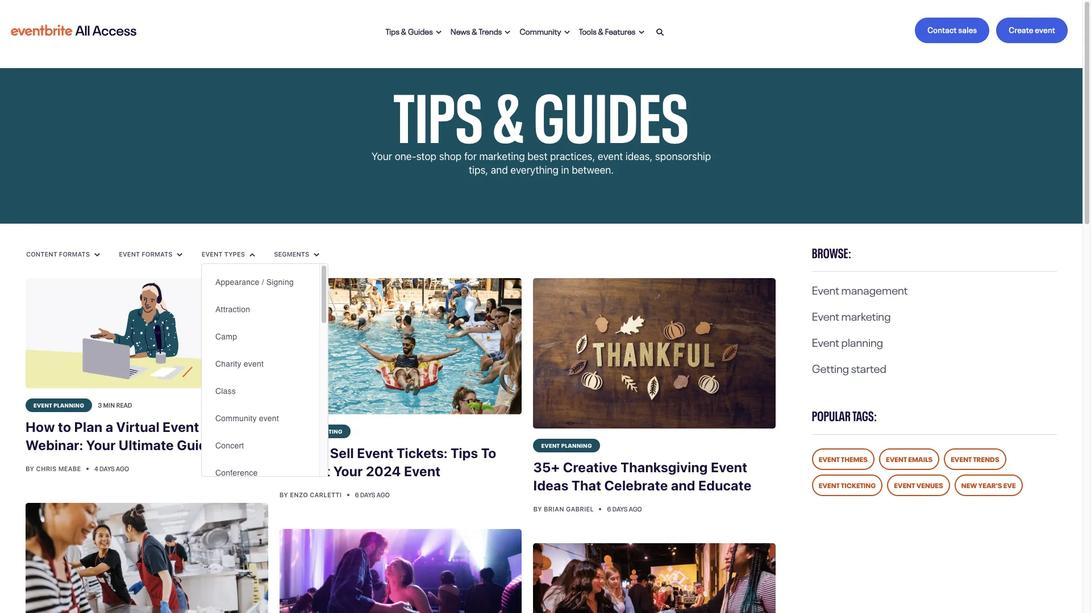 Task type: vqa. For each thing, say whether or not it's contained in the screenshot.
MOST POPULAR EVENTS link
no



Task type: describe. For each thing, give the bounding box(es) containing it.
charity event
[[215, 360, 264, 369]]

how to sell event tickets: tips to sell out your 2024 event
[[279, 446, 496, 480]]

tools & features
[[579, 25, 636, 36]]

ticketing
[[841, 480, 876, 490]]

6 days ago for sell
[[355, 490, 390, 500]]

1 vertical spatial tips & guides
[[394, 60, 689, 160]]

practices,
[[550, 151, 595, 163]]

guide
[[177, 438, 215, 453]]

news
[[451, 25, 470, 36]]

by brian gabriel
[[533, 506, 596, 513]]

concert
[[215, 442, 244, 451]]

started
[[851, 359, 886, 376]]

2 to from the left
[[481, 446, 496, 461]]

how to plan a virtual event or webinar: your ultimate guide
[[26, 419, 216, 453]]

& left best
[[493, 60, 525, 160]]

your inside how to plan a virtual event or webinar: your ultimate guide
[[86, 438, 116, 453]]

for
[[464, 151, 477, 163]]

your one-stop shop for marketing best practices, event ideas, sponsorship tips, and everything in between.
[[372, 151, 711, 176]]

6 days ago for thanksgiving
[[607, 505, 642, 514]]

community for community event
[[215, 414, 256, 423]]

celebrate
[[604, 478, 668, 494]]

themes
[[841, 454, 868, 464]]

concert link
[[202, 432, 319, 460]]

0 vertical spatial event marketing link
[[812, 307, 891, 324]]

2024
[[366, 464, 401, 480]]

contact sales
[[928, 23, 977, 35]]

1 to from the left
[[312, 446, 327, 461]]

contact
[[928, 23, 957, 35]]

community for community
[[520, 25, 561, 36]]

event for event planning link related to 35+ creative thanksgiving event ideas that celebrate and educate
[[541, 442, 560, 450]]

trends
[[479, 25, 502, 36]]

& for "tools & features" link
[[598, 25, 604, 36]]

browse:
[[812, 242, 852, 262]]

emails
[[908, 454, 933, 464]]

attraction link
[[202, 296, 319, 323]]

new year's eve
[[961, 480, 1016, 490]]

0 vertical spatial event planning link
[[812, 333, 883, 350]]

trends
[[973, 454, 999, 464]]

ideas
[[533, 478, 569, 494]]

event guests and food vendor image
[[533, 544, 776, 614]]

getting started link
[[812, 359, 886, 376]]

event formats button
[[118, 250, 183, 259]]

camp link
[[202, 323, 319, 351]]

event formats
[[119, 251, 174, 258]]

popular
[[812, 405, 851, 425]]

event marketing for the leftmost the event marketing link
[[287, 427, 343, 435]]

event trends link
[[944, 449, 1006, 471]]

tips inside how to sell event tickets: tips to sell out your 2024 event
[[451, 446, 478, 461]]

charity event link
[[202, 351, 319, 378]]

how for sell
[[279, 446, 309, 461]]

arrow image for tools & features
[[639, 30, 644, 35]]

event ticketing link
[[812, 475, 883, 497]]

by chris meabe
[[26, 465, 83, 473]]

signing
[[266, 278, 294, 287]]

best
[[527, 151, 548, 163]]

tools
[[579, 25, 597, 36]]

arrow image for community
[[564, 30, 570, 35]]

types
[[224, 251, 245, 258]]

tags:
[[853, 405, 877, 425]]

3 min read
[[98, 401, 132, 410]]

by enzo carletti link
[[279, 492, 344, 499]]

event themes link
[[812, 449, 875, 471]]

news & trends link
[[446, 18, 515, 43]]

appearance
[[215, 278, 259, 287]]

or
[[202, 419, 216, 435]]

community event
[[215, 414, 279, 423]]

& for tips & guides 'link' at the left top of the page
[[401, 25, 407, 36]]

2 horizontal spatial event planning
[[812, 333, 883, 350]]

content
[[26, 251, 57, 258]]

gabriel
[[566, 506, 594, 513]]

your inside your one-stop shop for marketing best practices, event ideas, sponsorship tips, and everything in between.
[[372, 151, 392, 163]]

stop
[[416, 151, 436, 163]]

3
[[98, 401, 102, 410]]

sales
[[958, 23, 977, 35]]

event for the leftmost the event marketing link
[[287, 427, 306, 435]]

create event link
[[996, 18, 1068, 43]]

arrow image for content formats
[[94, 253, 100, 257]]

ultimate
[[119, 438, 174, 453]]

that
[[572, 478, 601, 494]]

how for webinar:
[[26, 419, 55, 435]]

appearance / signing
[[215, 278, 294, 287]]

event marketing for topmost the event marketing link
[[812, 307, 891, 324]]

getting started
[[812, 359, 886, 376]]

community event link
[[202, 405, 319, 432]]

formats for event
[[142, 251, 172, 258]]

meabe
[[58, 465, 81, 473]]

carletti
[[310, 492, 342, 499]]

2 horizontal spatial planning
[[841, 333, 883, 350]]

event for charity event
[[244, 360, 264, 369]]

6 for sell
[[355, 490, 359, 500]]

event emails link
[[879, 449, 939, 471]]

venues
[[916, 480, 943, 490]]

event management link
[[812, 281, 908, 298]]

ago for your
[[377, 490, 390, 500]]

planning for how to plan a virtual event or webinar: your ultimate guide
[[54, 401, 84, 409]]

create
[[1009, 23, 1033, 35]]

arrow image for news & trends
[[505, 30, 511, 35]]

features
[[605, 25, 636, 36]]

content formats
[[26, 251, 92, 258]]

out
[[306, 464, 330, 480]]

segments element
[[201, 264, 328, 487]]

a
[[105, 419, 113, 435]]

management
[[841, 281, 908, 298]]

arrow image for tips & guides
[[436, 30, 442, 35]]

event for event ticketing link
[[819, 480, 840, 490]]

class link
[[202, 378, 319, 405]]

arrow image for segments
[[314, 253, 320, 257]]

charity
[[215, 360, 241, 369]]

event for the topmost event planning link
[[812, 333, 839, 350]]

webinar:
[[26, 438, 83, 453]]

attraction
[[215, 305, 250, 314]]

event for topmost the event marketing link
[[812, 307, 839, 324]]

35+ creative thanksgiving event ideas that celebrate and educate link
[[533, 453, 776, 502]]

event venues
[[894, 480, 943, 490]]

days for your
[[360, 490, 375, 500]]

marketing for the leftmost the event marketing link
[[307, 427, 343, 435]]

everything
[[510, 164, 559, 176]]

educate
[[698, 478, 752, 494]]



Task type: locate. For each thing, give the bounding box(es) containing it.
event planning link for how to plan a virtual event or webinar: your ultimate guide
[[26, 399, 92, 413]]

2 vertical spatial event planning
[[541, 442, 592, 450]]

event trends
[[951, 454, 999, 464]]

1 horizontal spatial community
[[520, 25, 561, 36]]

shop
[[439, 151, 462, 163]]

1 arrow image from the left
[[94, 253, 100, 257]]

1 horizontal spatial sell
[[330, 446, 354, 461]]

1 vertical spatial guides
[[534, 60, 689, 160]]

0 horizontal spatial formats
[[59, 251, 90, 258]]

and inside your one-stop shop for marketing best practices, event ideas, sponsorship tips, and everything in between.
[[491, 164, 508, 176]]

sell
[[330, 446, 354, 461], [279, 464, 303, 480]]

contact sales link
[[915, 18, 990, 43]]

sell up the out
[[330, 446, 354, 461]]

event marketing down event management link
[[812, 307, 891, 324]]

appearance / signing link
[[202, 269, 319, 296]]

by left brian
[[533, 506, 542, 513]]

marketing up the out
[[307, 427, 343, 435]]

4 arrow image from the left
[[639, 30, 644, 35]]

conference link
[[202, 460, 319, 487]]

days down 2024
[[360, 490, 375, 500]]

arrow image right content formats
[[94, 253, 100, 257]]

arrow image right event formats
[[177, 253, 183, 257]]

0 vertical spatial planning
[[841, 333, 883, 350]]

0 horizontal spatial 6
[[355, 490, 359, 500]]

event for event planning link corresponding to how to plan a virtual event or webinar: your ultimate guide
[[34, 401, 52, 409]]

3 arrow image from the left
[[564, 30, 570, 35]]

arrow image inside content formats dropdown button
[[94, 253, 100, 257]]

event
[[1035, 23, 1055, 35], [598, 151, 623, 163], [244, 360, 264, 369], [259, 414, 279, 423]]

& right tools on the right top of page
[[598, 25, 604, 36]]

arrow image
[[177, 253, 183, 257], [314, 253, 320, 257]]

2 vertical spatial days
[[612, 505, 628, 514]]

2 arrow image from the left
[[314, 253, 320, 257]]

/
[[262, 278, 264, 287]]

min
[[103, 401, 115, 410]]

arrow image right trends
[[505, 30, 511, 35]]

1 horizontal spatial how
[[279, 446, 309, 461]]

year's
[[978, 480, 1002, 490]]

community link
[[515, 18, 574, 43]]

0 horizontal spatial days
[[99, 464, 115, 473]]

event themes
[[819, 454, 868, 464]]

by for how to sell event tickets: tips to sell out your 2024 event
[[279, 492, 288, 499]]

35+ creative thanksgiving event ideas that celebrate and educate
[[533, 460, 752, 494]]

your down a
[[86, 438, 116, 453]]

how up webinar: on the bottom of the page
[[26, 419, 55, 435]]

1 arrow image from the left
[[177, 253, 183, 257]]

1 vertical spatial 6
[[607, 505, 611, 514]]

event down class link
[[259, 414, 279, 423]]

0 vertical spatial guides
[[408, 25, 433, 36]]

segments
[[274, 251, 311, 258]]

arrow image for event formats
[[177, 253, 183, 257]]

event inside 35+ creative thanksgiving event ideas that celebrate and educate
[[711, 460, 747, 476]]

new
[[961, 480, 977, 490]]

arrow image inside community link
[[564, 30, 570, 35]]

2 horizontal spatial ago
[[629, 505, 642, 514]]

arrow image
[[436, 30, 442, 35], [505, 30, 511, 35], [564, 30, 570, 35], [639, 30, 644, 35]]

conference
[[215, 469, 257, 478]]

community up concert
[[215, 414, 256, 423]]

getting
[[812, 359, 849, 376]]

how up the out
[[279, 446, 309, 461]]

days
[[99, 464, 115, 473], [360, 490, 375, 500], [612, 505, 628, 514]]

0 horizontal spatial arrow image
[[94, 253, 100, 257]]

marketing for topmost the event marketing link
[[841, 307, 891, 324]]

event inside your one-stop shop for marketing best practices, event ideas, sponsorship tips, and everything in between.
[[598, 151, 623, 163]]

camp
[[215, 332, 237, 342]]

marketing inside your one-stop shop for marketing best practices, event ideas, sponsorship tips, and everything in between.
[[479, 151, 525, 163]]

event marketing link down event management link
[[812, 307, 891, 324]]

event for create event
[[1035, 23, 1055, 35]]

0 vertical spatial by
[[26, 465, 34, 473]]

how
[[26, 419, 55, 435], [279, 446, 309, 461]]

2 vertical spatial by
[[533, 506, 542, 513]]

event planning up 35+
[[541, 442, 592, 450]]

event for community event
[[259, 414, 279, 423]]

by for how to plan a virtual event or webinar: your ultimate guide
[[26, 465, 34, 473]]

2 horizontal spatial by
[[533, 506, 542, 513]]

6 days ago down the celebrate
[[607, 505, 642, 514]]

news & trends
[[451, 25, 502, 36]]

event planning for how to plan a virtual event or webinar: your ultimate guide
[[34, 401, 84, 409]]

0 vertical spatial and
[[491, 164, 508, 176]]

to
[[312, 446, 327, 461], [481, 446, 496, 461]]

& inside "tools & features" link
[[598, 25, 604, 36]]

0 horizontal spatial your
[[86, 438, 116, 453]]

event for event management link
[[812, 281, 839, 298]]

days down the celebrate
[[612, 505, 628, 514]]

planning up to
[[54, 401, 84, 409]]

ago
[[116, 464, 129, 473], [377, 490, 390, 500], [629, 505, 642, 514]]

arrow image left news
[[436, 30, 442, 35]]

arrow image left search icon
[[639, 30, 644, 35]]

days right 4
[[99, 464, 115, 473]]

creative
[[563, 460, 618, 476]]

event planning link up getting started link
[[812, 333, 883, 350]]

by left chris
[[26, 465, 34, 473]]

arrow image inside 'event formats' dropdown button
[[177, 253, 183, 257]]

community inside segments element
[[215, 414, 256, 423]]

event planning for 35+ creative thanksgiving event ideas that celebrate and educate
[[541, 442, 592, 450]]

by brian gabriel link
[[533, 506, 596, 513]]

arrow image inside 'event types' dropdown button
[[249, 253, 255, 257]]

tips inside 'link'
[[386, 25, 400, 36]]

0 horizontal spatial how
[[26, 419, 55, 435]]

1 horizontal spatial event marketing link
[[812, 307, 891, 324]]

brian
[[544, 506, 564, 513]]

event planning
[[812, 333, 883, 350], [34, 401, 84, 409], [541, 442, 592, 450]]

how inside how to sell event tickets: tips to sell out your 2024 event
[[279, 446, 309, 461]]

1 vertical spatial community
[[215, 414, 256, 423]]

planning for 35+ creative thanksgiving event ideas that celebrate and educate
[[561, 442, 592, 450]]

planning up started
[[841, 333, 883, 350]]

1 vertical spatial tips
[[394, 60, 483, 160]]

community left tools on the right top of page
[[520, 25, 561, 36]]

by enzo carletti
[[279, 492, 344, 499]]

people laughing while serving food image
[[26, 503, 268, 614]]

1 vertical spatial marketing
[[841, 307, 891, 324]]

4
[[94, 464, 98, 473]]

your left one- at the top left of page
[[372, 151, 392, 163]]

your inside how to sell event tickets: tips to sell out your 2024 event
[[333, 464, 363, 480]]

event for event trends "link"
[[951, 454, 972, 464]]

days for ultimate
[[99, 464, 115, 473]]

0 horizontal spatial by
[[26, 465, 34, 473]]

arrow image left tools on the right top of page
[[564, 30, 570, 35]]

formats
[[59, 251, 90, 258], [142, 251, 172, 258]]

tips & guides link
[[381, 18, 446, 43]]

0 horizontal spatial event marketing
[[287, 427, 343, 435]]

1 horizontal spatial your
[[333, 464, 363, 480]]

1 horizontal spatial 6
[[607, 505, 611, 514]]

1 vertical spatial planning
[[54, 401, 84, 409]]

0 vertical spatial event planning
[[812, 333, 883, 350]]

0 horizontal spatial ago
[[116, 464, 129, 473]]

2 horizontal spatial days
[[612, 505, 628, 514]]

how inside how to plan a virtual event or webinar: your ultimate guide
[[26, 419, 55, 435]]

how to sell event tickets: tips to sell out your 2024 event link
[[279, 439, 522, 488]]

sponsorship
[[655, 151, 711, 163]]

0 horizontal spatial community
[[215, 414, 256, 423]]

0 vertical spatial community
[[520, 25, 561, 36]]

0 vertical spatial days
[[99, 464, 115, 473]]

event marketing link up the out
[[279, 425, 351, 439]]

1 horizontal spatial event planning
[[541, 442, 592, 450]]

1 formats from the left
[[59, 251, 90, 258]]

2 vertical spatial planning
[[561, 442, 592, 450]]

6 days ago down 2024
[[355, 490, 390, 500]]

event types button
[[201, 250, 256, 259]]

& right news
[[472, 25, 477, 36]]

1 horizontal spatial 6 days ago
[[607, 505, 642, 514]]

content formats button
[[26, 250, 101, 259]]

planning up the creative
[[561, 442, 592, 450]]

2 arrow image from the left
[[505, 30, 511, 35]]

arrow image inside 'news & trends' 'link'
[[505, 30, 511, 35]]

event types
[[202, 251, 247, 258]]

event planning link up 35+
[[533, 439, 600, 453]]

event management
[[812, 281, 908, 298]]

0 vertical spatial 6
[[355, 490, 359, 500]]

and
[[491, 164, 508, 176], [671, 478, 695, 494]]

1 horizontal spatial by
[[279, 492, 288, 499]]

0 horizontal spatial guides
[[408, 25, 433, 36]]

2 vertical spatial your
[[333, 464, 363, 480]]

2 vertical spatial event planning link
[[533, 439, 600, 453]]

event right create
[[1035, 23, 1055, 35]]

event for event themes link at the bottom of page
[[819, 454, 840, 464]]

event planning link for 35+ creative thanksgiving event ideas that celebrate and educate
[[533, 439, 600, 453]]

your right the out
[[333, 464, 363, 480]]

event inside "link"
[[951, 454, 972, 464]]

1 horizontal spatial arrow image
[[249, 253, 255, 257]]

event planning link
[[812, 333, 883, 350], [26, 399, 92, 413], [533, 439, 600, 453]]

arrow image
[[94, 253, 100, 257], [249, 253, 255, 257]]

event marketing up the out
[[287, 427, 343, 435]]

2 vertical spatial ago
[[629, 505, 642, 514]]

formats for content
[[59, 251, 90, 258]]

4 days ago
[[94, 464, 129, 473]]

and right tips,
[[491, 164, 508, 176]]

ago for ultimate
[[116, 464, 129, 473]]

2 formats from the left
[[142, 251, 172, 258]]

2 horizontal spatial your
[[372, 151, 392, 163]]

1 vertical spatial event marketing
[[287, 427, 343, 435]]

0 vertical spatial sell
[[330, 446, 354, 461]]

search icon image
[[656, 28, 664, 37]]

2 horizontal spatial event planning link
[[812, 333, 883, 350]]

one-
[[395, 151, 416, 163]]

1 vertical spatial your
[[86, 438, 116, 453]]

popular tags:
[[812, 405, 877, 425]]

2 arrow image from the left
[[249, 253, 255, 257]]

0 vertical spatial 6 days ago
[[355, 490, 390, 500]]

1 horizontal spatial ago
[[377, 490, 390, 500]]

1 vertical spatial how
[[279, 446, 309, 461]]

0 horizontal spatial sell
[[279, 464, 303, 480]]

0 horizontal spatial event planning link
[[26, 399, 92, 413]]

event planning up to
[[34, 401, 84, 409]]

read
[[116, 401, 132, 410]]

2 horizontal spatial marketing
[[841, 307, 891, 324]]

event for "event emails" link
[[886, 454, 907, 464]]

arrow image right the segments
[[314, 253, 320, 257]]

1 horizontal spatial and
[[671, 478, 695, 494]]

and down thanksgiving
[[671, 478, 695, 494]]

arrow image inside tips & guides 'link'
[[436, 30, 442, 35]]

ago down the celebrate
[[629, 505, 642, 514]]

event ticketing
[[819, 480, 876, 490]]

1 horizontal spatial event marketing
[[812, 307, 891, 324]]

eve
[[1003, 480, 1016, 490]]

1 horizontal spatial to
[[481, 446, 496, 461]]

guides
[[408, 25, 433, 36], [534, 60, 689, 160]]

ago down 2024
[[377, 490, 390, 500]]

arrow image for event types
[[249, 253, 255, 257]]

6 right "gabriel"
[[607, 505, 611, 514]]

tips & guides inside 'link'
[[386, 25, 433, 36]]

1 vertical spatial event planning
[[34, 401, 84, 409]]

0 vertical spatial event marketing
[[812, 307, 891, 324]]

6
[[355, 490, 359, 500], [607, 505, 611, 514]]

event up between.
[[598, 151, 623, 163]]

0 vertical spatial ago
[[116, 464, 129, 473]]

1 vertical spatial days
[[360, 490, 375, 500]]

0 vertical spatial tips & guides
[[386, 25, 433, 36]]

&
[[401, 25, 407, 36], [472, 25, 477, 36], [598, 25, 604, 36], [493, 60, 525, 160]]

tips & guides
[[386, 25, 433, 36], [394, 60, 689, 160]]

in
[[561, 164, 569, 176]]

1 horizontal spatial days
[[360, 490, 375, 500]]

1 vertical spatial and
[[671, 478, 695, 494]]

1 vertical spatial ago
[[377, 490, 390, 500]]

ago right 4
[[116, 464, 129, 473]]

1 horizontal spatial formats
[[142, 251, 172, 258]]

1 vertical spatial by
[[279, 492, 288, 499]]

by left enzo
[[279, 492, 288, 499]]

tips
[[386, 25, 400, 36], [394, 60, 483, 160], [451, 446, 478, 461]]

event right charity
[[244, 360, 264, 369]]

0 vertical spatial marketing
[[479, 151, 525, 163]]

0 horizontal spatial planning
[[54, 401, 84, 409]]

tips,
[[469, 164, 488, 176]]

arrow image right types
[[249, 253, 255, 257]]

1 vertical spatial event marketing link
[[279, 425, 351, 439]]

1 horizontal spatial planning
[[561, 442, 592, 450]]

0 horizontal spatial to
[[312, 446, 327, 461]]

1 vertical spatial sell
[[279, 464, 303, 480]]

event planning link up to
[[26, 399, 92, 413]]

sell up enzo
[[279, 464, 303, 480]]

6 for thanksgiving
[[607, 505, 611, 514]]

segments button
[[273, 250, 320, 259]]

0 vertical spatial how
[[26, 419, 55, 435]]

plan
[[74, 419, 102, 435]]

guides inside 'link'
[[408, 25, 433, 36]]

0 vertical spatial your
[[372, 151, 392, 163]]

0 horizontal spatial 6 days ago
[[355, 490, 390, 500]]

event for 'event formats' dropdown button
[[119, 251, 140, 258]]

arrow image inside segments dropdown button
[[314, 253, 320, 257]]

couple dancing in nightclub image
[[279, 530, 522, 614]]

1 horizontal spatial event planning link
[[533, 439, 600, 453]]

0 horizontal spatial arrow image
[[177, 253, 183, 257]]

by chris meabe link
[[26, 465, 83, 473]]

0 horizontal spatial event planning
[[34, 401, 84, 409]]

1 horizontal spatial marketing
[[479, 151, 525, 163]]

& inside 'news & trends' 'link'
[[472, 25, 477, 36]]

and inside 35+ creative thanksgiving event ideas that celebrate and educate
[[671, 478, 695, 494]]

create event
[[1009, 23, 1055, 35]]

1 vertical spatial event planning link
[[26, 399, 92, 413]]

enzo
[[290, 492, 308, 499]]

event planning up getting started link
[[812, 333, 883, 350]]

2 vertical spatial marketing
[[307, 427, 343, 435]]

1 vertical spatial 6 days ago
[[607, 505, 642, 514]]

by for 35+ creative thanksgiving event ideas that celebrate and educate
[[533, 506, 542, 513]]

& for 'news & trends' 'link'
[[472, 25, 477, 36]]

0 horizontal spatial and
[[491, 164, 508, 176]]

arrow image inside "tools & features" link
[[639, 30, 644, 35]]

0 vertical spatial tips
[[386, 25, 400, 36]]

marketing down event management link
[[841, 307, 891, 324]]

tools & features link
[[574, 18, 649, 43]]

lots of people at a pool party image
[[279, 278, 522, 415]]

0 horizontal spatial event marketing link
[[279, 425, 351, 439]]

0 horizontal spatial marketing
[[307, 427, 343, 435]]

event inside how to plan a virtual event or webinar: your ultimate guide
[[163, 419, 199, 435]]

event for 'event types' dropdown button at the left of page
[[202, 251, 223, 258]]

logo eventbrite image
[[9, 20, 138, 41]]

6 right carletti
[[355, 490, 359, 500]]

chris
[[36, 465, 57, 473]]

tickets:
[[397, 446, 448, 461]]

1 arrow image from the left
[[436, 30, 442, 35]]

& inside tips & guides 'link'
[[401, 25, 407, 36]]

event for event venues link
[[894, 480, 915, 490]]

marketing up tips,
[[479, 151, 525, 163]]

virtual
[[116, 419, 160, 435]]

1 horizontal spatial arrow image
[[314, 253, 320, 257]]

1 horizontal spatial guides
[[534, 60, 689, 160]]

& left news
[[401, 25, 407, 36]]

2 vertical spatial tips
[[451, 446, 478, 461]]



